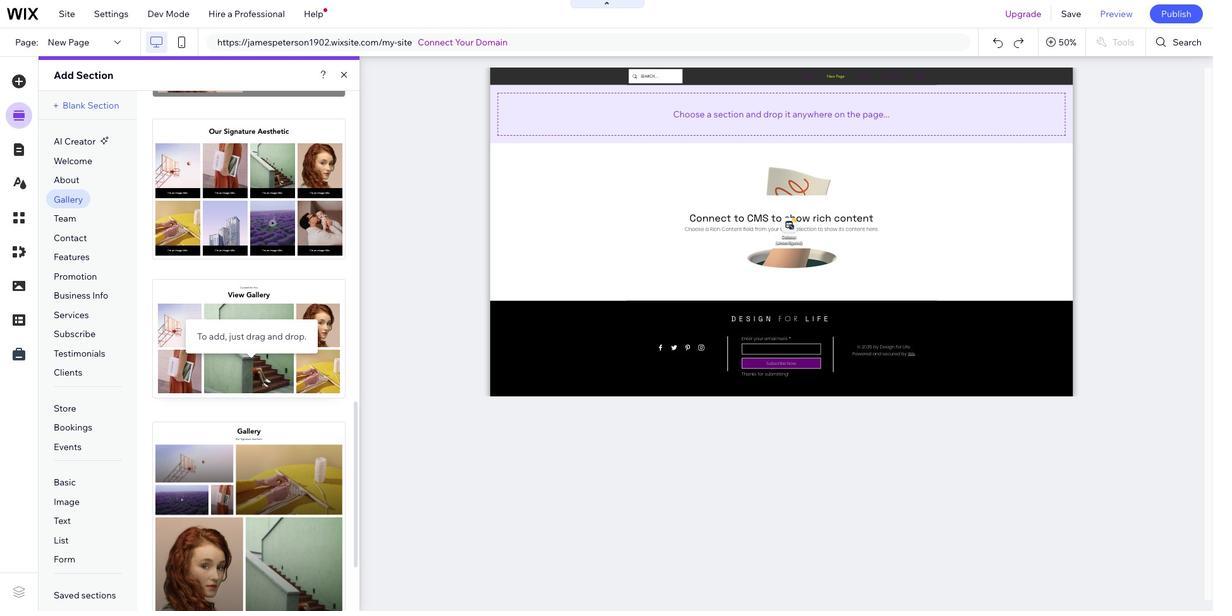 Task type: vqa. For each thing, say whether or not it's contained in the screenshot.
preset15 image
no



Task type: describe. For each thing, give the bounding box(es) containing it.
to add, just drag and drop.
[[197, 331, 307, 343]]

section for add section
[[76, 69, 114, 82]]

hire a professional
[[209, 8, 285, 20]]

a for professional
[[228, 8, 233, 20]]

subscribe
[[54, 329, 96, 340]]

blank
[[63, 100, 86, 111]]

section
[[714, 108, 744, 120]]

saved
[[54, 590, 79, 602]]

preview button
[[1091, 0, 1143, 28]]

hire
[[209, 8, 226, 20]]

page...
[[863, 108, 890, 120]]

about
[[54, 175, 79, 186]]

services
[[54, 310, 89, 321]]

just
[[229, 331, 244, 343]]

drop.
[[285, 331, 307, 343]]

search button
[[1147, 28, 1214, 56]]

list
[[54, 535, 69, 547]]

store
[[54, 403, 76, 415]]

text
[[54, 516, 71, 527]]

50%
[[1059, 37, 1077, 48]]

clients
[[54, 367, 83, 379]]

help
[[304, 8, 324, 20]]

business
[[54, 290, 90, 302]]

choose a section and drop it anywhere on the page...
[[674, 108, 890, 120]]

site
[[59, 8, 75, 20]]

dev
[[148, 8, 164, 20]]

drop
[[764, 108, 783, 120]]

contact
[[54, 232, 87, 244]]

blank section
[[63, 100, 119, 111]]

on
[[835, 108, 845, 120]]

welcome
[[54, 155, 92, 167]]

testimonials
[[54, 348, 105, 360]]

settings
[[94, 8, 129, 20]]

features
[[54, 252, 90, 263]]

it
[[785, 108, 791, 120]]

add
[[54, 69, 74, 82]]

tools
[[1113, 37, 1135, 48]]

https://jamespeterson1902.wixsite.com/my-site connect your domain
[[217, 37, 508, 48]]

business info
[[54, 290, 108, 302]]

the
[[847, 108, 861, 120]]

to
[[197, 331, 207, 343]]

your
[[455, 37, 474, 48]]



Task type: locate. For each thing, give the bounding box(es) containing it.
a right hire
[[228, 8, 233, 20]]

and right drag
[[268, 331, 283, 343]]

ai
[[54, 136, 63, 147]]

section up blank section
[[76, 69, 114, 82]]

a for section
[[707, 108, 712, 120]]

preview
[[1101, 8, 1133, 20]]

upgrade
[[1006, 8, 1042, 20]]

image
[[54, 497, 80, 508]]

sections
[[81, 590, 116, 602]]

0 vertical spatial a
[[228, 8, 233, 20]]

tools button
[[1087, 28, 1146, 56]]

basic
[[54, 477, 76, 489]]

1 horizontal spatial a
[[707, 108, 712, 120]]

1 vertical spatial and
[[268, 331, 283, 343]]

team
[[54, 213, 76, 224]]

choose
[[674, 108, 705, 120]]

add,
[[209, 331, 227, 343]]

creator
[[65, 136, 96, 147]]

1 vertical spatial a
[[707, 108, 712, 120]]

page
[[68, 37, 89, 48]]

section for blank section
[[88, 100, 119, 111]]

and
[[746, 108, 762, 120], [268, 331, 283, 343]]

search
[[1174, 37, 1202, 48]]

0 vertical spatial and
[[746, 108, 762, 120]]

50% button
[[1039, 28, 1086, 56]]

promotion
[[54, 271, 97, 282]]

connect
[[418, 37, 453, 48]]

a
[[228, 8, 233, 20], [707, 108, 712, 120]]

mode
[[166, 8, 190, 20]]

section right blank
[[88, 100, 119, 111]]

form
[[54, 555, 75, 566]]

bookings
[[54, 422, 92, 434]]

1 horizontal spatial and
[[746, 108, 762, 120]]

professional
[[235, 8, 285, 20]]

0 horizontal spatial and
[[268, 331, 283, 343]]

save button
[[1052, 0, 1091, 28]]

domain
[[476, 37, 508, 48]]

new page
[[48, 37, 89, 48]]

https://jamespeterson1902.wixsite.com/my-
[[217, 37, 398, 48]]

dev mode
[[148, 8, 190, 20]]

section
[[76, 69, 114, 82], [88, 100, 119, 111]]

a left section
[[707, 108, 712, 120]]

gallery
[[54, 194, 83, 205]]

new
[[48, 37, 66, 48]]

and left drop
[[746, 108, 762, 120]]

0 horizontal spatial a
[[228, 8, 233, 20]]

add section
[[54, 69, 114, 82]]

1 vertical spatial section
[[88, 100, 119, 111]]

ai creator
[[54, 136, 96, 147]]

site
[[398, 37, 412, 48]]

publish
[[1162, 8, 1192, 20]]

saved sections
[[54, 590, 116, 602]]

info
[[92, 290, 108, 302]]

events
[[54, 442, 82, 453]]

save
[[1062, 8, 1082, 20]]

anywhere
[[793, 108, 833, 120]]

publish button
[[1151, 4, 1204, 23]]

0 vertical spatial section
[[76, 69, 114, 82]]

drag
[[246, 331, 266, 343]]



